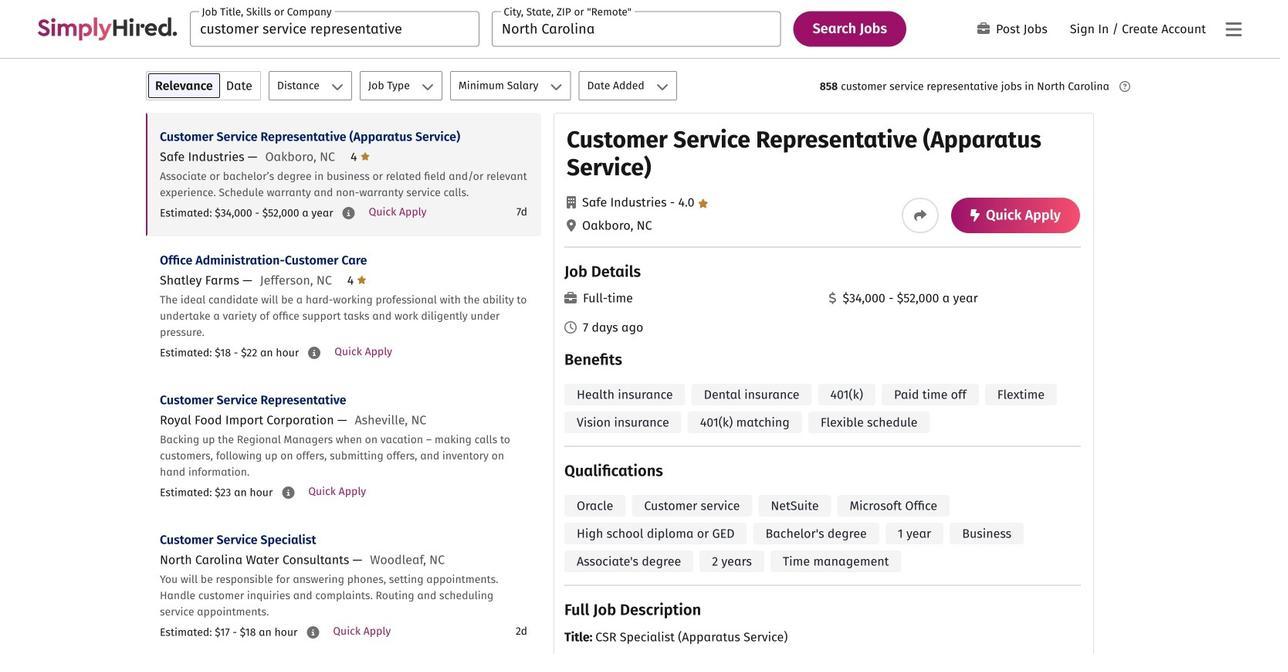 Task type: describe. For each thing, give the bounding box(es) containing it.
sponsored jobs disclaimer image
[[1120, 81, 1130, 92]]

1 vertical spatial star image
[[357, 274, 366, 286]]

1 horizontal spatial job salary disclaimer image
[[343, 207, 355, 219]]

building image
[[567, 196, 576, 208]]

dollar sign image
[[829, 292, 837, 304]]



Task type: locate. For each thing, give the bounding box(es) containing it.
None field
[[190, 11, 479, 47], [492, 11, 781, 47], [190, 11, 479, 47], [492, 11, 781, 47]]

0 horizontal spatial job salary disclaimer image
[[307, 626, 319, 639]]

0 vertical spatial star image
[[360, 150, 370, 163]]

0 vertical spatial job salary disclaimer image
[[343, 207, 355, 219]]

1 vertical spatial 4 out of 5 stars element
[[667, 195, 708, 210]]

0 horizontal spatial job salary disclaimer image
[[282, 486, 294, 499]]

None text field
[[190, 11, 479, 47]]

1 vertical spatial job salary disclaimer image
[[307, 626, 319, 639]]

location dot image
[[567, 219, 576, 232]]

share this job image
[[914, 209, 927, 222]]

1 horizontal spatial job salary disclaimer image
[[308, 347, 321, 359]]

1 vertical spatial job salary disclaimer image
[[282, 486, 294, 499]]

bolt lightning image
[[971, 209, 980, 222]]

main menu image
[[1226, 20, 1242, 39]]

list
[[146, 113, 541, 654]]

job salary disclaimer image
[[343, 207, 355, 219], [307, 626, 319, 639]]

simplyhired logo image
[[37, 17, 178, 41]]

None text field
[[492, 11, 781, 47]]

clock image
[[564, 321, 577, 334]]

job salary disclaimer image
[[308, 347, 321, 359], [282, 486, 294, 499]]

4 out of 5 stars element inside customer service representative (apparatus service) element
[[667, 195, 708, 210]]

star image
[[360, 150, 370, 163], [357, 274, 366, 286]]

4 out of 5 stars element
[[351, 149, 370, 164], [667, 195, 708, 210], [347, 273, 366, 288]]

star image
[[698, 199, 708, 208]]

briefcase image
[[564, 292, 577, 304]]

0 vertical spatial 4 out of 5 stars element
[[351, 149, 370, 164]]

2 vertical spatial 4 out of 5 stars element
[[347, 273, 366, 288]]

customer service representative (apparatus service) element
[[554, 113, 1094, 654]]

0 vertical spatial job salary disclaimer image
[[308, 347, 321, 359]]

briefcase image
[[978, 22, 990, 35]]



Task type: vqa. For each thing, say whether or not it's contained in the screenshot.
3.3 out of 5 stars element inside the Shop with Shipt - No Experience Needed element
no



